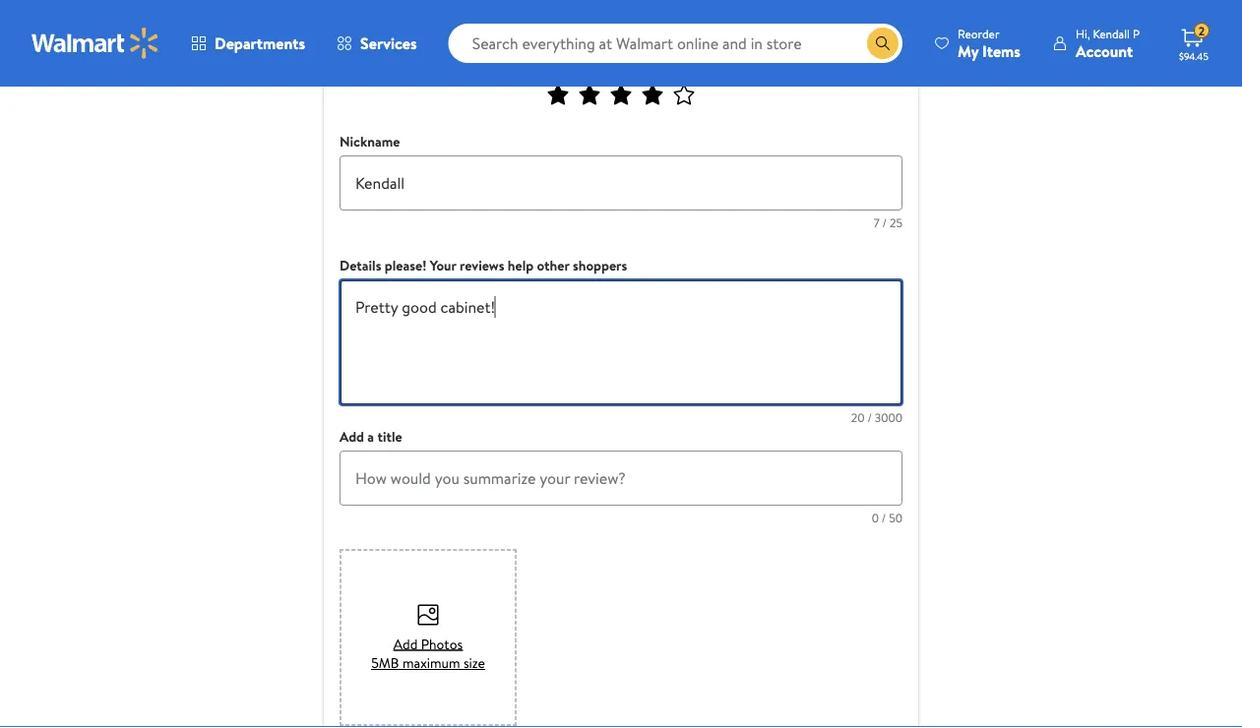 Task type: locate. For each thing, give the bounding box(es) containing it.
0 horizontal spatial a
[[368, 427, 374, 447]]

25
[[890, 214, 903, 231]]

other
[[537, 256, 570, 275]]

account
[[1076, 40, 1134, 62]]

0 vertical spatial add
[[340, 427, 364, 447]]

search icon image
[[875, 35, 891, 51]]

/ right 0
[[882, 510, 887, 526]]

Add a title text field
[[340, 451, 903, 506]]

hi, kendall p account
[[1076, 25, 1140, 62]]

add inside the add photos 5mb maximum size
[[394, 635, 418, 654]]

details
[[340, 256, 382, 275]]

a
[[581, 54, 588, 76], [368, 427, 374, 447]]

photos
[[421, 635, 463, 654]]

walmart image
[[32, 28, 160, 59]]

select a rating (required)
[[535, 54, 708, 76]]

add
[[340, 427, 364, 447], [394, 635, 418, 654]]

p
[[1133, 25, 1140, 42]]

2 vertical spatial /
[[882, 510, 887, 526]]

1 horizontal spatial a
[[581, 54, 588, 76]]

5mb
[[371, 654, 399, 673]]

0 / 50
[[872, 510, 903, 526]]

reorder
[[958, 25, 1000, 42]]

add for photos
[[394, 635, 418, 654]]

add for a
[[340, 427, 364, 447]]

a left 'title'
[[368, 427, 374, 447]]

/
[[883, 214, 887, 231], [868, 409, 872, 426], [882, 510, 887, 526]]

add photos 5mb maximum size
[[371, 635, 485, 673]]

0 horizontal spatial add
[[340, 427, 364, 447]]

reorder my items
[[958, 25, 1021, 62]]

shoppers
[[573, 256, 628, 275]]

my
[[958, 40, 979, 62]]

20
[[852, 409, 865, 426]]

a right select on the top of page
[[581, 54, 588, 76]]

3000
[[875, 409, 903, 426]]

1 horizontal spatial add
[[394, 635, 418, 654]]

services button
[[321, 20, 433, 67]]

/ for title
[[882, 510, 887, 526]]

2
[[1199, 22, 1205, 39]]

a for add
[[368, 427, 374, 447]]

add left photos
[[394, 635, 418, 654]]

(required)
[[640, 54, 708, 76]]

your
[[430, 256, 457, 275]]

1 vertical spatial add
[[394, 635, 418, 654]]

0 vertical spatial a
[[581, 54, 588, 76]]

rating
[[592, 54, 636, 76]]

size
[[464, 654, 485, 673]]

1 vertical spatial /
[[868, 409, 872, 426]]

add left 'title'
[[340, 427, 364, 447]]

hi,
[[1076, 25, 1091, 42]]

/ right 20
[[868, 409, 872, 426]]

departments button
[[175, 20, 321, 67]]

1 vertical spatial a
[[368, 427, 374, 447]]

/ right 7
[[883, 214, 887, 231]]



Task type: describe. For each thing, give the bounding box(es) containing it.
services
[[360, 32, 417, 54]]

Details please! Your reviews help other shoppers text field
[[340, 280, 903, 406]]

20 / 3000
[[852, 409, 903, 426]]

departments
[[215, 32, 305, 54]]

details please! your reviews help other shoppers
[[340, 256, 628, 275]]

reviews
[[460, 256, 505, 275]]

add a title
[[340, 427, 402, 447]]

items
[[983, 40, 1021, 62]]

please!
[[385, 256, 427, 275]]

Search search field
[[449, 24, 903, 63]]

Nickname text field
[[340, 156, 903, 211]]

$94.45
[[1180, 49, 1209, 63]]

/ for your
[[868, 409, 872, 426]]

Walmart Site-Wide search field
[[449, 24, 903, 63]]

50
[[889, 510, 903, 526]]

7
[[874, 214, 880, 231]]

nickname
[[340, 132, 400, 151]]

0
[[872, 510, 879, 526]]

kendall
[[1093, 25, 1130, 42]]

maximum
[[403, 654, 460, 673]]

a for select
[[581, 54, 588, 76]]

help
[[508, 256, 534, 275]]

select
[[535, 54, 577, 76]]

0 vertical spatial /
[[883, 214, 887, 231]]

7 / 25
[[874, 214, 903, 231]]

title
[[378, 427, 402, 447]]



Task type: vqa. For each thing, say whether or not it's contained in the screenshot.
the topmost the Add
yes



